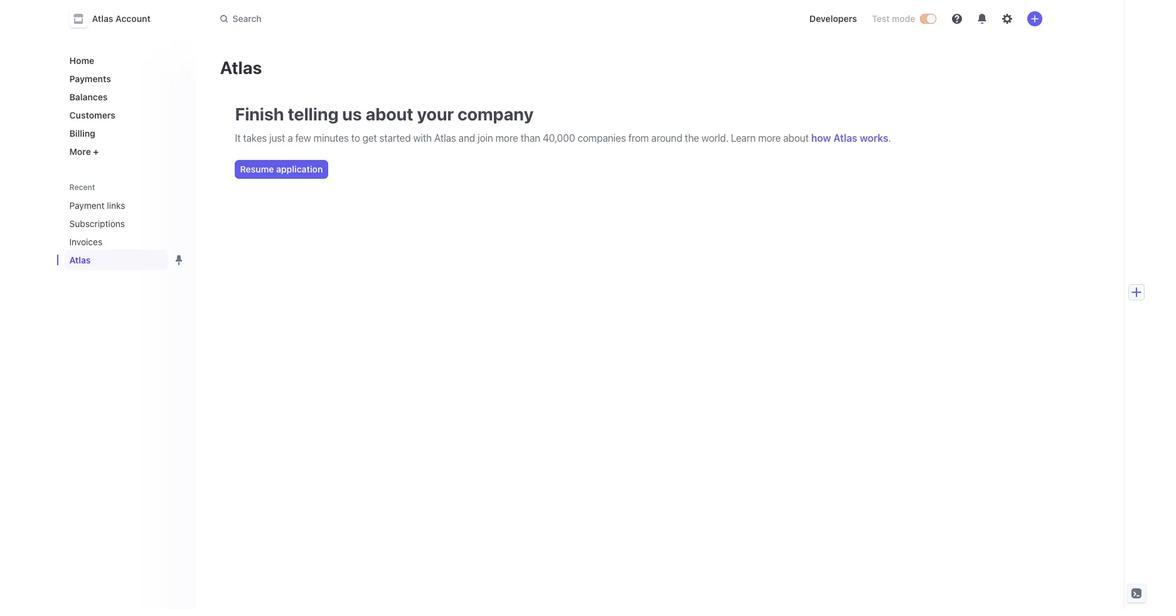 Task type: vqa. For each thing, say whether or not it's contained in the screenshot.
40,000
yes



Task type: locate. For each thing, give the bounding box(es) containing it.
us
[[342, 104, 362, 124]]

test
[[872, 13, 890, 24]]

resume
[[240, 164, 274, 174]]

join
[[478, 132, 493, 144]]

payments link
[[64, 68, 185, 89]]

companies
[[578, 132, 626, 144]]

1 vertical spatial about
[[783, 132, 809, 144]]

atlas account button
[[69, 10, 163, 28]]

started
[[379, 132, 411, 144]]

few
[[295, 132, 311, 144]]

atlas account
[[92, 13, 151, 24]]

about up started
[[366, 104, 413, 124]]

get
[[363, 132, 377, 144]]

the
[[685, 132, 699, 144]]

settings image
[[1002, 14, 1012, 24]]

developers
[[810, 13, 857, 24]]

about left "how"
[[783, 132, 809, 144]]

minutes
[[314, 132, 349, 144]]

about
[[366, 104, 413, 124], [783, 132, 809, 144]]

search
[[233, 13, 262, 24]]

more right "join"
[[496, 132, 518, 144]]

company
[[458, 104, 534, 124]]

developers link
[[805, 9, 862, 29]]

atlas down search
[[220, 57, 262, 78]]

pin to navigation image
[[174, 255, 184, 265]]

atlas down invoices
[[69, 255, 91, 266]]

resume application link
[[235, 161, 328, 178]]

atlas
[[92, 13, 113, 24], [220, 57, 262, 78], [434, 132, 456, 144], [834, 132, 858, 144], [69, 255, 91, 266]]

recent
[[69, 183, 95, 192]]

it takes just a few minutes to get started with atlas and join more than 40,000 companies from around the world. learn more about how atlas works .
[[235, 132, 891, 144]]

atlas left "account"
[[92, 13, 113, 24]]

more +
[[69, 146, 99, 157]]

home
[[69, 55, 94, 66]]

1 more from the left
[[496, 132, 518, 144]]

more
[[496, 132, 518, 144], [758, 132, 781, 144]]

40,000
[[543, 132, 575, 144]]

how atlas works link
[[811, 132, 889, 144]]

0 horizontal spatial about
[[366, 104, 413, 124]]

atlas left and
[[434, 132, 456, 144]]

payment
[[69, 200, 105, 211]]

0 horizontal spatial more
[[496, 132, 518, 144]]

invoices link
[[64, 232, 167, 252]]

telling
[[288, 104, 339, 124]]

+
[[93, 146, 99, 157]]

subscriptions link
[[64, 213, 167, 234]]

more right the learn
[[758, 132, 781, 144]]

1 horizontal spatial about
[[783, 132, 809, 144]]

links
[[107, 200, 125, 211]]

billing
[[69, 128, 95, 139]]

atlas inside the recent element
[[69, 255, 91, 266]]

core navigation links element
[[64, 50, 185, 162]]

just
[[269, 132, 285, 144]]

it
[[235, 132, 241, 144]]

2 more from the left
[[758, 132, 781, 144]]

world.
[[702, 132, 729, 144]]

1 horizontal spatial more
[[758, 132, 781, 144]]

with
[[413, 132, 432, 144]]

balances
[[69, 92, 108, 102]]

billing link
[[64, 123, 185, 144]]



Task type: describe. For each thing, give the bounding box(es) containing it.
subscriptions
[[69, 218, 125, 229]]

atlas right "how"
[[834, 132, 858, 144]]

.
[[889, 132, 891, 144]]

works
[[860, 132, 889, 144]]

how
[[811, 132, 831, 144]]

help image
[[952, 14, 962, 24]]

payment links
[[69, 200, 125, 211]]

application
[[276, 164, 323, 174]]

finish
[[235, 104, 284, 124]]

customers
[[69, 110, 115, 121]]

and
[[459, 132, 475, 144]]

a
[[288, 132, 293, 144]]

more
[[69, 146, 91, 157]]

takes
[[243, 132, 267, 144]]

0 vertical spatial about
[[366, 104, 413, 124]]

to
[[351, 132, 360, 144]]

around
[[652, 132, 683, 144]]

than
[[521, 132, 540, 144]]

payments
[[69, 73, 111, 84]]

from
[[628, 132, 649, 144]]

your
[[417, 104, 454, 124]]

customers link
[[64, 105, 185, 126]]

recent navigation links element
[[57, 177, 195, 271]]

Search search field
[[212, 7, 566, 30]]

mode
[[892, 13, 915, 24]]

atlas link
[[64, 250, 167, 271]]

account
[[116, 13, 151, 24]]

balances link
[[64, 87, 185, 107]]

resume application
[[240, 164, 323, 174]]

payment links link
[[64, 195, 167, 216]]

invoices
[[69, 237, 102, 247]]

recent element
[[57, 195, 195, 271]]

test mode
[[872, 13, 915, 24]]

finish telling us about your company
[[235, 104, 534, 124]]

atlas inside 'button'
[[92, 13, 113, 24]]

home link
[[64, 50, 185, 71]]

Search text field
[[212, 7, 566, 30]]

learn
[[731, 132, 756, 144]]



